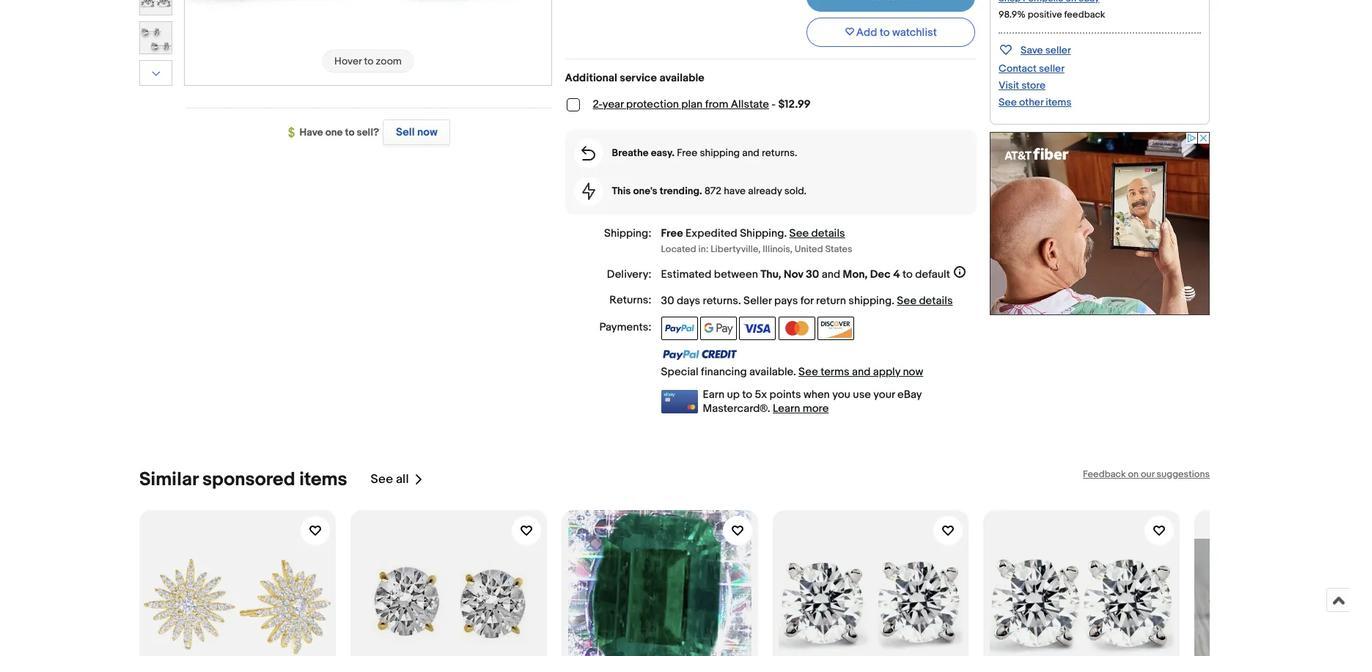 Task type: vqa. For each thing, say whether or not it's contained in the screenshot.
for
yes



Task type: describe. For each thing, give the bounding box(es) containing it.
0 vertical spatial shipping
[[700, 147, 740, 159]]

illinois,
[[763, 243, 793, 255]]

main content containing add to watchlist
[[565, 0, 977, 416]]

learn
[[773, 402, 801, 416]]

learn more
[[773, 402, 829, 416]]

sell?
[[357, 126, 379, 139]]

1 vertical spatial 30
[[661, 294, 674, 308]]

now inside main content
[[903, 365, 924, 379]]

0 vertical spatial and
[[742, 147, 760, 159]]

thu,
[[761, 267, 782, 281]]

mastercard®.
[[703, 402, 771, 416]]

this one's trending. 872 have already sold.
[[612, 185, 807, 197]]

0 horizontal spatial now
[[417, 125, 438, 139]]

shipping
[[740, 227, 784, 241]]

this
[[612, 185, 631, 197]]

feedback on our suggestions
[[1083, 468, 1210, 480]]

in:
[[699, 243, 709, 255]]

earn
[[703, 388, 725, 402]]

estimated between thu, nov 30 and mon, dec 4 to default
[[661, 267, 950, 281]]

service
[[620, 71, 657, 85]]

paypal image
[[661, 317, 698, 340]]

additional service available
[[565, 71, 705, 85]]

between
[[714, 267, 758, 281]]

financing
[[701, 365, 747, 379]]

available
[[660, 71, 705, 85]]

1 vertical spatial free
[[661, 227, 683, 241]]

apply
[[873, 365, 901, 379]]

return
[[816, 294, 846, 308]]

located
[[661, 243, 697, 255]]

see inside contact seller visit store see other items
[[999, 96, 1017, 108]]

advertisement region
[[990, 132, 1210, 315]]

add to watchlist button
[[807, 18, 976, 47]]

our
[[1141, 468, 1155, 480]]

positive
[[1028, 9, 1062, 20]]

1 horizontal spatial .
[[784, 227, 787, 241]]

add to watchlist
[[857, 25, 937, 39]]

all
[[396, 472, 409, 487]]

have one to sell?
[[300, 126, 379, 139]]

save seller
[[1021, 44, 1071, 56]]

sell now
[[396, 125, 438, 139]]

additional
[[565, 71, 617, 85]]

5x
[[755, 388, 767, 402]]

on
[[1128, 468, 1139, 480]]

dec
[[870, 267, 891, 281]]

contact seller link
[[999, 62, 1065, 75]]

points
[[770, 388, 801, 402]]

30 days returns . seller pays for return shipping . see details
[[661, 294, 953, 308]]

special financing available. see terms and apply now
[[661, 365, 924, 379]]

picture 6 of 45 image
[[140, 0, 172, 15]]

see up united
[[790, 227, 809, 241]]

paypal credit image
[[661, 349, 738, 361]]

master card image
[[779, 317, 815, 340]]

returns:
[[610, 293, 652, 307]]

suggestions
[[1157, 468, 1210, 480]]

see terms and apply now link
[[799, 365, 924, 379]]

similar
[[139, 468, 198, 491]]

for
[[801, 294, 814, 308]]

see down 4
[[897, 294, 917, 308]]

returns
[[703, 294, 739, 308]]

see up when
[[799, 365, 818, 379]]

year
[[603, 98, 624, 112]]

See all text field
[[371, 472, 409, 487]]

contact seller visit store see other items
[[999, 62, 1072, 108]]

feedback
[[1065, 9, 1106, 20]]

trending.
[[660, 185, 702, 197]]

one's
[[633, 185, 658, 197]]

feedback on our suggestions link
[[1083, 468, 1210, 480]]

payments:
[[600, 320, 652, 334]]

one
[[325, 126, 343, 139]]

seller
[[744, 294, 772, 308]]

from
[[705, 98, 729, 112]]

sold.
[[785, 185, 807, 197]]

visit store link
[[999, 79, 1046, 92]]

ebay mastercard image
[[661, 390, 698, 413]]

see all link
[[371, 468, 424, 491]]

nov
[[784, 267, 804, 281]]

terms
[[821, 365, 850, 379]]

add
[[857, 25, 878, 39]]

states
[[825, 243, 853, 255]]

$12.99
[[779, 98, 811, 112]]

visa image
[[740, 317, 776, 340]]



Task type: locate. For each thing, give the bounding box(es) containing it.
see left all
[[371, 472, 393, 487]]

and up use
[[852, 365, 871, 379]]

breathe easy. free shipping and returns.
[[612, 147, 798, 159]]

similar sponsored items
[[139, 468, 347, 491]]

picture 7 of 45 image
[[140, 22, 172, 54]]

special
[[661, 365, 699, 379]]

items right other
[[1046, 96, 1072, 108]]

and left the mon, on the right top of the page
[[822, 267, 841, 281]]

-
[[772, 98, 776, 112]]

. up illinois,
[[784, 227, 787, 241]]

98.9% positive feedback
[[999, 9, 1106, 20]]

see other items link
[[999, 96, 1072, 108]]

shipping
[[700, 147, 740, 159], [849, 294, 892, 308]]

already
[[748, 185, 782, 197]]

1 horizontal spatial 30
[[806, 267, 820, 281]]

to left 5x
[[743, 388, 753, 402]]

1 vertical spatial details
[[919, 294, 953, 308]]

0 horizontal spatial .
[[739, 294, 741, 308]]

available.
[[750, 365, 796, 379]]

allstate
[[731, 98, 769, 112]]

seller right save
[[1046, 44, 1071, 56]]

2 vertical spatial and
[[852, 365, 871, 379]]

872
[[705, 185, 722, 197]]

mon,
[[843, 267, 868, 281]]

0 vertical spatial seller
[[1046, 44, 1071, 56]]

details up states
[[812, 227, 845, 241]]

shipping up 872 at the top
[[700, 147, 740, 159]]

1 vertical spatial now
[[903, 365, 924, 379]]

store
[[1022, 79, 1046, 92]]

save
[[1021, 44, 1043, 56]]

with details__icon image left breathe
[[582, 146, 596, 161]]

seller inside contact seller visit store see other items
[[1039, 62, 1065, 75]]

0 horizontal spatial items
[[300, 468, 347, 491]]

1 horizontal spatial and
[[822, 267, 841, 281]]

1 vertical spatial items
[[300, 468, 347, 491]]

expedited shipping . see details
[[686, 227, 845, 241]]

google pay image
[[700, 317, 737, 340]]

save seller button
[[999, 41, 1071, 58]]

. down 4
[[892, 294, 895, 308]]

98.9%
[[999, 9, 1026, 20]]

free
[[677, 147, 698, 159], [661, 227, 683, 241]]

seller inside button
[[1046, 44, 1071, 56]]

items
[[1046, 96, 1072, 108], [300, 468, 347, 491]]

30 left days
[[661, 294, 674, 308]]

see details link down default
[[897, 294, 953, 308]]

1 vertical spatial shipping
[[849, 294, 892, 308]]

0 vertical spatial with details__icon image
[[582, 146, 596, 161]]

.
[[784, 227, 787, 241], [739, 294, 741, 308], [892, 294, 895, 308]]

expedited
[[686, 227, 738, 241]]

0 vertical spatial now
[[417, 125, 438, 139]]

main content
[[565, 0, 977, 416]]

delivery:
[[607, 267, 652, 281]]

items inside contact seller visit store see other items
[[1046, 96, 1072, 108]]

2-year protection plan from allstate - $12.99
[[593, 98, 811, 112]]

watchlist
[[893, 25, 937, 39]]

with details__icon image for this
[[582, 183, 595, 200]]

seller for contact
[[1039, 62, 1065, 75]]

shipping down the dec
[[849, 294, 892, 308]]

plan
[[682, 98, 703, 112]]

with details__icon image left the "this"
[[582, 183, 595, 200]]

details down default
[[919, 294, 953, 308]]

and for nov
[[822, 267, 841, 281]]

1 with details__icon image from the top
[[582, 146, 596, 161]]

sponsored
[[202, 468, 295, 491]]

use
[[853, 388, 871, 402]]

to right one
[[345, 126, 355, 139]]

dollar sign image
[[288, 127, 300, 139]]

sell
[[396, 125, 415, 139]]

to right 'add'
[[880, 25, 890, 39]]

see
[[999, 96, 1017, 108], [790, 227, 809, 241], [897, 294, 917, 308], [799, 365, 818, 379], [371, 472, 393, 487]]

0 vertical spatial details
[[812, 227, 845, 241]]

0 horizontal spatial and
[[742, 147, 760, 159]]

located in: libertyville, illinois, united states
[[661, 243, 853, 255]]

2-
[[593, 98, 603, 112]]

seller for save
[[1046, 44, 1071, 56]]

your
[[874, 388, 895, 402]]

with details__icon image for breathe
[[582, 146, 596, 161]]

0 vertical spatial items
[[1046, 96, 1072, 108]]

visit
[[999, 79, 1020, 92]]

free up located
[[661, 227, 683, 241]]

libertyville,
[[711, 243, 761, 255]]

0 horizontal spatial see details link
[[790, 227, 845, 241]]

1 vertical spatial seller
[[1039, 62, 1065, 75]]

earn up to 5x points when you use your ebay mastercard®.
[[703, 388, 922, 416]]

2 with details__icon image from the top
[[582, 183, 595, 200]]

see details link for 30 days returns . seller pays for return shipping . see details
[[897, 294, 953, 308]]

and for see
[[852, 365, 871, 379]]

1/4 - 2 ct t.w. natural diamond studs in 14k white or yellow gold - picture 1 of 45 image
[[185, 0, 552, 83]]

easy.
[[651, 147, 675, 159]]

to inside button
[[880, 25, 890, 39]]

1 horizontal spatial details
[[919, 294, 953, 308]]

30
[[806, 267, 820, 281], [661, 294, 674, 308]]

see details link for expedited shipping . see details
[[790, 227, 845, 241]]

when
[[804, 388, 830, 402]]

2 horizontal spatial and
[[852, 365, 871, 379]]

1 horizontal spatial items
[[1046, 96, 1072, 108]]

and left returns.
[[742, 147, 760, 159]]

0 horizontal spatial shipping
[[700, 147, 740, 159]]

you
[[833, 388, 851, 402]]

1 horizontal spatial now
[[903, 365, 924, 379]]

united
[[795, 243, 823, 255]]

1 vertical spatial and
[[822, 267, 841, 281]]

0 horizontal spatial details
[[812, 227, 845, 241]]

seller down save seller
[[1039, 62, 1065, 75]]

discover image
[[818, 317, 855, 340]]

0 vertical spatial free
[[677, 147, 698, 159]]

30 right nov
[[806, 267, 820, 281]]

with details__icon image
[[582, 146, 596, 161], [582, 183, 595, 200]]

more
[[803, 402, 829, 416]]

to inside earn up to 5x points when you use your ebay mastercard®.
[[743, 388, 753, 402]]

learn more link
[[773, 402, 829, 416]]

4
[[893, 267, 900, 281]]

days
[[677, 294, 701, 308]]

0 horizontal spatial 30
[[661, 294, 674, 308]]

to right 4
[[903, 267, 913, 281]]

. left seller
[[739, 294, 741, 308]]

breathe
[[612, 147, 649, 159]]

see all
[[371, 472, 409, 487]]

and
[[742, 147, 760, 159], [822, 267, 841, 281], [852, 365, 871, 379]]

seller
[[1046, 44, 1071, 56], [1039, 62, 1065, 75]]

feedback
[[1083, 468, 1126, 480]]

ebay
[[898, 388, 922, 402]]

now up ebay
[[903, 365, 924, 379]]

returns.
[[762, 147, 798, 159]]

default
[[916, 267, 950, 281]]

free right easy.
[[677, 147, 698, 159]]

estimated
[[661, 267, 712, 281]]

1 horizontal spatial shipping
[[849, 294, 892, 308]]

see details link up united
[[790, 227, 845, 241]]

pays
[[775, 294, 798, 308]]

0 vertical spatial 30
[[806, 267, 820, 281]]

1 vertical spatial with details__icon image
[[582, 183, 595, 200]]

have
[[300, 126, 323, 139]]

items left see all
[[300, 468, 347, 491]]

see details link
[[790, 227, 845, 241], [897, 294, 953, 308]]

have
[[724, 185, 746, 197]]

see inside see all link
[[371, 472, 393, 487]]

see down visit
[[999, 96, 1017, 108]]

1 vertical spatial see details link
[[897, 294, 953, 308]]

protection
[[626, 98, 679, 112]]

up
[[727, 388, 740, 402]]

contact
[[999, 62, 1037, 75]]

1 horizontal spatial see details link
[[897, 294, 953, 308]]

now
[[417, 125, 438, 139], [903, 365, 924, 379]]

2 horizontal spatial .
[[892, 294, 895, 308]]

0 vertical spatial see details link
[[790, 227, 845, 241]]

now right sell
[[417, 125, 438, 139]]



